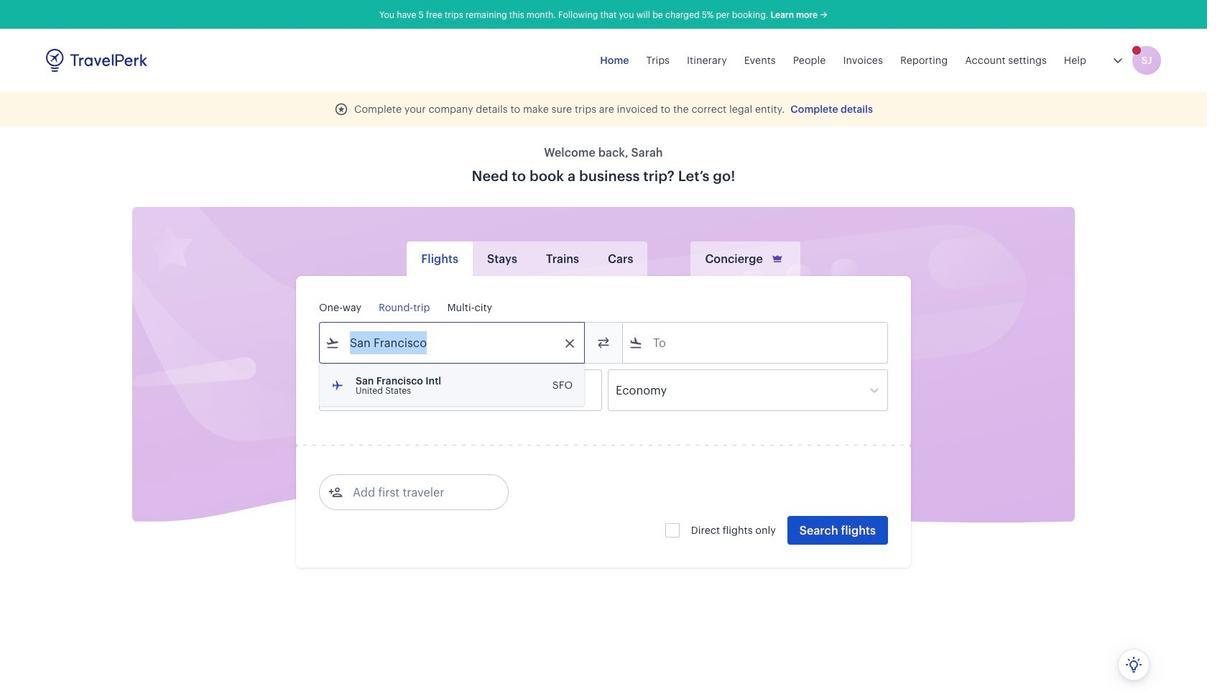 Task type: locate. For each thing, give the bounding box(es) containing it.
Add first traveler search field
[[343, 481, 492, 504]]

Return text field
[[425, 370, 500, 410]]

To search field
[[643, 331, 869, 354]]

From search field
[[340, 331, 566, 354]]



Task type: vqa. For each thing, say whether or not it's contained in the screenshot.
DEPART text field
yes



Task type: describe. For each thing, give the bounding box(es) containing it.
Depart text field
[[340, 370, 415, 410]]



